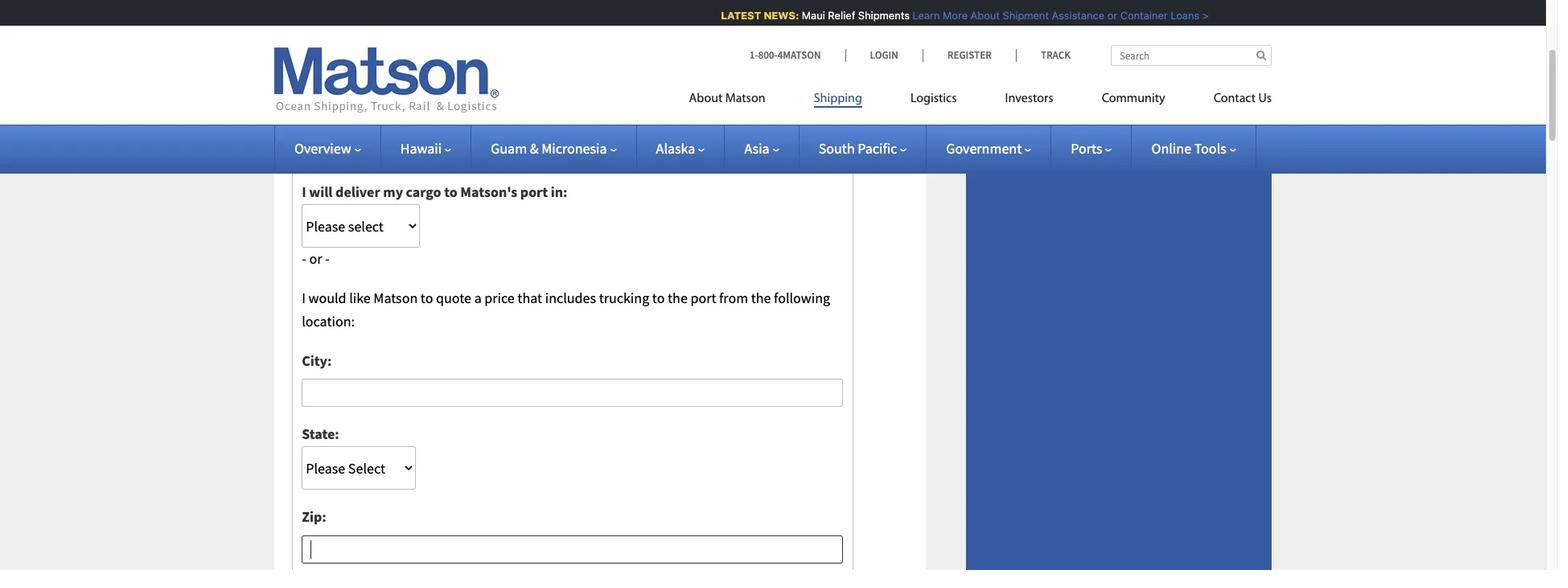 Task type: vqa. For each thing, say whether or not it's contained in the screenshot.
'To get started, click on the links below to view a series of short videos to see how the Matson Logistics customer portal can streamline your processes and deliver the capacity and service you need to serve your customers and grow your business.'
no



Task type: locate. For each thing, give the bounding box(es) containing it.
city:
[[302, 351, 332, 370]]

are
[[348, 32, 368, 50], [474, 94, 493, 112]]

1 vertical spatial cargo
[[1061, 77, 1096, 95]]

matson down 1-
[[726, 93, 766, 105]]

news:
[[759, 9, 795, 22]]

1 horizontal spatial matson
[[726, 93, 766, 105]]

of right type
[[857, 32, 870, 50]]

contact
[[1214, 93, 1256, 105]]

1-800-4matson link
[[750, 48, 845, 62]]

about up alaska link
[[689, 93, 723, 105]]

2 - from the left
[[325, 250, 330, 268]]

about right more
[[966, 9, 995, 22]]

will
[[309, 183, 333, 202]]

ports
[[1071, 139, 1103, 158]]

0 vertical spatial are
[[348, 32, 368, 50]]

fields/sections marked with * are required.
[[290, 94, 551, 112]]

and
[[634, 32, 657, 50], [779, 32, 802, 50]]

overall
[[517, 32, 558, 50]]

1 vertical spatial or
[[309, 250, 322, 268]]

or up links
[[1103, 9, 1113, 22]]

oversized cargo estimate
[[999, 77, 1152, 95]]

0 vertical spatial port
[[520, 183, 548, 202]]

matson
[[726, 93, 766, 105], [374, 289, 418, 307]]

government
[[946, 139, 1022, 158]]

contact us link
[[1190, 84, 1272, 117]]

0 vertical spatial *
[[465, 94, 471, 112]]

cargo for estimate
[[1061, 77, 1096, 95]]

oversized
[[982, 24, 1057, 47], [999, 77, 1058, 95]]

i will deliver my cargo to matson's port in:
[[302, 183, 568, 202]]

0 vertical spatial matson
[[726, 93, 766, 105]]

hawaii
[[400, 139, 442, 158]]

and left the 'weight'
[[634, 32, 657, 50]]

i inside "i would like matson to quote a price that includes trucking to the port from the following location:"
[[302, 289, 306, 307]]

container
[[1116, 9, 1163, 22]]

shipments
[[854, 9, 905, 22]]

cargo down assistance
[[1061, 24, 1105, 47]]

cargo down track
[[1061, 77, 1096, 95]]

learn more about shipment assistance or container loans > link
[[908, 9, 1205, 22]]

1 i from the top
[[302, 183, 306, 202]]

shipping link
[[790, 84, 887, 117]]

port inside "i would like matson to quote a price that includes trucking to the port from the following location:"
[[691, 289, 716, 307]]

0 vertical spatial or
[[1103, 9, 1113, 22]]

to
[[444, 183, 458, 202], [421, 289, 433, 307], [652, 289, 665, 307]]

track
[[1041, 48, 1071, 62]]

1-800-4matson
[[750, 48, 821, 62]]

more
[[938, 9, 963, 22]]

1 vertical spatial matson
[[374, 289, 418, 307]]

or up would
[[309, 250, 322, 268]]

search image
[[1257, 50, 1266, 60]]

- or -
[[302, 250, 330, 268]]

0 vertical spatial oversized
[[982, 24, 1057, 47]]

0 horizontal spatial about
[[689, 93, 723, 105]]

of right the 'weight'
[[704, 32, 716, 50]]

0 horizontal spatial or
[[309, 250, 322, 268]]

i
[[302, 183, 306, 202], [302, 289, 306, 307]]

port left in:
[[520, 183, 548, 202]]

oversized down shipment
[[982, 24, 1057, 47]]

port
[[520, 183, 548, 202], [691, 289, 716, 307]]

us
[[1259, 93, 1272, 105]]

1 horizontal spatial about
[[966, 9, 995, 22]]

includes
[[545, 289, 596, 307]]

0 horizontal spatial of
[[704, 32, 716, 50]]

0 vertical spatial cargo
[[1061, 24, 1105, 47]]

0 horizontal spatial to
[[421, 289, 433, 307]]

to left matson's on the left top of the page
[[444, 183, 458, 202]]

quote
[[436, 289, 472, 307]]

hawaii link
[[400, 139, 452, 158]]

cargo
[[742, 32, 776, 50], [406, 183, 441, 202]]

- up would
[[325, 250, 330, 268]]

online tools
[[1152, 139, 1227, 158]]

Zip: text field
[[302, 536, 844, 564]]

about
[[966, 9, 995, 22], [689, 93, 723, 105]]

2 of from the left
[[857, 32, 870, 50]]

&
[[530, 139, 539, 158]]

alaska link
[[656, 139, 705, 158]]

>
[[1198, 9, 1205, 22]]

estimate
[[1099, 77, 1152, 95]]

* right with
[[465, 94, 471, 112]]

relief
[[824, 9, 851, 22]]

my
[[383, 183, 403, 202]]

1 horizontal spatial port
[[691, 289, 716, 307]]

1 horizontal spatial -
[[325, 250, 330, 268]]

login
[[870, 48, 899, 62]]

1 vertical spatial oversized
[[999, 77, 1058, 95]]

None search field
[[1111, 45, 1272, 66]]

logistics link
[[887, 84, 981, 117]]

1 vertical spatial i
[[302, 289, 306, 307]]

south pacific link
[[819, 139, 907, 158]]

learn
[[908, 9, 936, 22]]

of
[[704, 32, 716, 50], [857, 32, 870, 50]]

links
[[1109, 24, 1149, 47]]

i left the will on the top left of page
[[302, 183, 306, 202]]

and right 800-
[[779, 32, 802, 50]]

0 horizontal spatial -
[[302, 250, 306, 268]]

oversized down track link
[[999, 77, 1058, 95]]

to left quote in the bottom left of the page
[[421, 289, 433, 307]]

0 horizontal spatial cargo
[[406, 183, 441, 202]]

are up you
[[348, 32, 368, 50]]

2 horizontal spatial to
[[652, 289, 665, 307]]

origin information *
[[302, 140, 439, 162]]

1 horizontal spatial are
[[474, 94, 493, 112]]

community link
[[1078, 84, 1190, 117]]

i for i will deliver my cargo to matson's port in:
[[302, 183, 306, 202]]

like
[[349, 289, 371, 307]]

1 vertical spatial port
[[691, 289, 716, 307]]

assistance
[[1048, 9, 1100, 22]]

2 cargo from the top
[[1061, 77, 1096, 95]]

on
[[476, 32, 491, 50]]

location:
[[302, 312, 355, 331]]

cargo down news:
[[742, 32, 776, 50]]

are inside our rates are calculated based on the overall dimensions and weight of the cargo and the type of service you select.
[[348, 32, 368, 50]]

i left would
[[302, 289, 306, 307]]

oversized cargo links
[[982, 24, 1149, 47]]

calculated
[[371, 32, 433, 50]]

oversized for oversized cargo estimate
[[999, 77, 1058, 95]]

0 vertical spatial about
[[966, 9, 995, 22]]

0 horizontal spatial port
[[520, 183, 548, 202]]

the right on
[[494, 32, 514, 50]]

to right trucking
[[652, 289, 665, 307]]

1 vertical spatial about
[[689, 93, 723, 105]]

south pacific
[[819, 139, 897, 158]]

2 i from the top
[[302, 289, 306, 307]]

0 horizontal spatial matson
[[374, 289, 418, 307]]

*
[[465, 94, 471, 112], [432, 140, 439, 162]]

our
[[290, 32, 313, 50]]

* up i will deliver my cargo to matson's port in:
[[432, 140, 439, 162]]

1 horizontal spatial of
[[857, 32, 870, 50]]

1 vertical spatial are
[[474, 94, 493, 112]]

0 horizontal spatial and
[[634, 32, 657, 50]]

0 horizontal spatial are
[[348, 32, 368, 50]]

1 horizontal spatial or
[[1103, 9, 1113, 22]]

about matson
[[689, 93, 766, 105]]

top menu navigation
[[689, 84, 1272, 117]]

1 horizontal spatial cargo
[[742, 32, 776, 50]]

0 vertical spatial cargo
[[742, 32, 776, 50]]

port left from
[[691, 289, 716, 307]]

cargo
[[1061, 24, 1105, 47], [1061, 77, 1096, 95]]

investors
[[1005, 93, 1054, 105]]

1 vertical spatial *
[[432, 140, 439, 162]]

- up location:
[[302, 250, 306, 268]]

1 cargo from the top
[[1061, 24, 1105, 47]]

weight
[[660, 32, 701, 50]]

0 vertical spatial i
[[302, 183, 306, 202]]

cargo right my
[[406, 183, 441, 202]]

are right with
[[474, 94, 493, 112]]

the right trucking
[[668, 289, 688, 307]]

matson right like
[[374, 289, 418, 307]]

1 horizontal spatial and
[[779, 32, 802, 50]]

or
[[1103, 9, 1113, 22], [309, 250, 322, 268]]



Task type: describe. For each thing, give the bounding box(es) containing it.
select.
[[361, 55, 400, 73]]

register link
[[923, 48, 1016, 62]]

guam
[[491, 139, 527, 158]]

rates
[[316, 32, 346, 50]]

cargo inside our rates are calculated based on the overall dimensions and weight of the cargo and the type of service you select.
[[742, 32, 776, 50]]

government link
[[946, 139, 1032, 158]]

guam & micronesia link
[[491, 139, 617, 158]]

pacific
[[858, 139, 897, 158]]

that
[[518, 289, 542, 307]]

i for i would like matson to quote a price that includes trucking to the port from the following location:
[[302, 289, 306, 307]]

the down maui
[[805, 32, 825, 50]]

oversized for oversized cargo links
[[982, 24, 1057, 47]]

1 horizontal spatial to
[[444, 183, 458, 202]]

online tools link
[[1152, 139, 1236, 158]]

alaska
[[656, 139, 696, 158]]

register
[[948, 48, 992, 62]]

marked
[[386, 94, 432, 112]]

south
[[819, 139, 855, 158]]

the down the 'latest'
[[719, 32, 739, 50]]

required.
[[496, 94, 551, 112]]

investors link
[[981, 84, 1078, 117]]

track link
[[1016, 48, 1071, 62]]

maui
[[797, 9, 821, 22]]

latest
[[717, 9, 757, 22]]

tools
[[1195, 139, 1227, 158]]

latest news: maui relief shipments learn more about shipment assistance or container loans >
[[717, 9, 1205, 22]]

deliver
[[336, 183, 380, 202]]

service
[[290, 55, 333, 73]]

1-
[[750, 48, 758, 62]]

information
[[348, 140, 432, 162]]

1 of from the left
[[704, 32, 716, 50]]

contact us
[[1214, 93, 1272, 105]]

zip:
[[302, 508, 326, 526]]

a
[[474, 289, 482, 307]]

in:
[[551, 183, 568, 202]]

community
[[1102, 93, 1166, 105]]

i would like matson to quote a price that includes trucking to the port from the following location:
[[302, 289, 830, 331]]

1 horizontal spatial *
[[465, 94, 471, 112]]

1 and from the left
[[634, 32, 657, 50]]

asia
[[745, 139, 770, 158]]

1 vertical spatial cargo
[[406, 183, 441, 202]]

origin
[[302, 140, 345, 162]]

800-
[[758, 48, 778, 62]]

City: text field
[[302, 379, 844, 407]]

fields/sections
[[290, 94, 383, 112]]

2 and from the left
[[779, 32, 802, 50]]

type
[[828, 32, 855, 50]]

4matson
[[778, 48, 821, 62]]

you
[[336, 55, 358, 73]]

online
[[1152, 139, 1192, 158]]

following
[[774, 289, 830, 307]]

state:
[[302, 425, 339, 444]]

matson's
[[461, 183, 518, 202]]

micronesia
[[542, 139, 607, 158]]

oversized cargo estimate link
[[999, 77, 1152, 95]]

overview
[[294, 139, 351, 158]]

matson inside "i would like matson to quote a price that includes trucking to the port from the following location:"
[[374, 289, 418, 307]]

shipment
[[998, 9, 1045, 22]]

with
[[435, 94, 462, 112]]

the right from
[[751, 289, 771, 307]]

Search search field
[[1111, 45, 1272, 66]]

about inside the top menu navigation
[[689, 93, 723, 105]]

price
[[485, 289, 515, 307]]

login link
[[845, 48, 923, 62]]

from
[[719, 289, 748, 307]]

guam & micronesia
[[491, 139, 607, 158]]

1 - from the left
[[302, 250, 306, 268]]

about matson link
[[689, 84, 790, 117]]

dimensions
[[561, 32, 631, 50]]

our rates are calculated based on the overall dimensions and weight of the cargo and the type of service you select.
[[290, 32, 870, 73]]

matson inside the 'about matson' link
[[726, 93, 766, 105]]

ports link
[[1071, 139, 1112, 158]]

cargo for links
[[1061, 24, 1105, 47]]

loans
[[1166, 9, 1195, 22]]

asia link
[[745, 139, 779, 158]]

logistics
[[911, 93, 957, 105]]

trucking
[[599, 289, 649, 307]]

0 horizontal spatial *
[[432, 140, 439, 162]]

blue matson logo with ocean, shipping, truck, rail and logistics written beneath it. image
[[274, 47, 500, 113]]

would
[[309, 289, 346, 307]]



